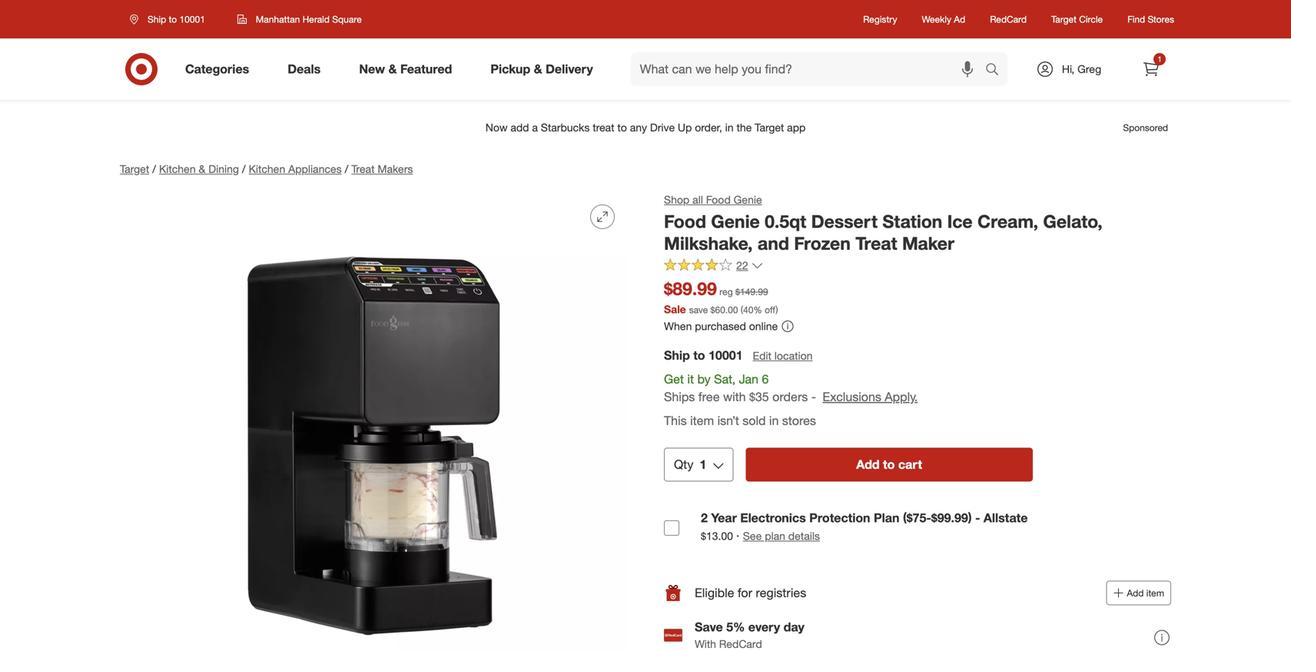 Task type: vqa. For each thing, say whether or not it's contained in the screenshot.
"thank"
no



Task type: describe. For each thing, give the bounding box(es) containing it.
0 vertical spatial redcard
[[990, 13, 1027, 25]]

treat makers link
[[351, 162, 413, 176]]

save
[[695, 620, 723, 635]]

target / kitchen & dining / kitchen appliances / treat makers
[[120, 162, 413, 176]]

eligible
[[695, 585, 734, 600]]

reg
[[720, 286, 733, 297]]

$99.99)
[[931, 511, 972, 526]]

qty 1
[[674, 457, 707, 472]]

eligible for registries
[[695, 585, 806, 600]]

target circle link
[[1052, 13, 1103, 26]]

off
[[765, 304, 776, 315]]

0 horizontal spatial &
[[199, 162, 205, 176]]

0 horizontal spatial treat
[[351, 162, 375, 176]]

see
[[743, 529, 762, 543]]

this item isn't sold in stores
[[664, 413, 816, 428]]

plan
[[874, 511, 900, 526]]

appliances
[[288, 162, 342, 176]]

weekly
[[922, 13, 952, 25]]

1 vertical spatial food
[[664, 211, 706, 232]]

qty
[[674, 457, 694, 472]]

target for target circle
[[1052, 13, 1077, 25]]

frozen
[[794, 233, 851, 254]]

square
[[332, 13, 362, 25]]

gelato,
[[1043, 211, 1103, 232]]

manhattan herald square button
[[227, 5, 372, 33]]

1 vertical spatial genie
[[711, 211, 760, 232]]

circle
[[1079, 13, 1103, 25]]

featured
[[400, 62, 452, 77]]

$13.00
[[701, 529, 733, 543]]

- inside get it by sat, jan 6 ships free with $35 orders - exclusions apply.
[[811, 389, 816, 404]]

year
[[711, 511, 737, 526]]

item for this
[[690, 413, 714, 428]]

makers
[[378, 162, 413, 176]]

jan
[[739, 372, 759, 387]]

when
[[664, 319, 692, 333]]

target link
[[120, 162, 149, 176]]

plan
[[765, 529, 785, 543]]

find stores
[[1128, 13, 1174, 25]]

add to cart button
[[746, 448, 1033, 482]]

with
[[695, 637, 716, 651]]

0 vertical spatial food
[[706, 193, 731, 206]]

pickup & delivery
[[491, 62, 593, 77]]

%
[[754, 304, 762, 315]]

categories
[[185, 62, 249, 77]]

shop all food genie food genie 0.5qt dessert station ice cream, gelato, milkshake, and frozen treat maker
[[664, 193, 1103, 254]]

and
[[758, 233, 789, 254]]

to inside dropdown button
[[169, 13, 177, 25]]

2 / from the left
[[242, 162, 246, 176]]

sat,
[[714, 372, 736, 387]]

pickup
[[491, 62, 530, 77]]

new & featured link
[[346, 52, 471, 86]]

2 kitchen from the left
[[249, 162, 285, 176]]

kitchen appliances link
[[249, 162, 342, 176]]

orders
[[773, 389, 808, 404]]

electronics
[[740, 511, 806, 526]]

isn't
[[718, 413, 739, 428]]

online
[[749, 319, 778, 333]]

sale
[[664, 302, 686, 316]]

ship inside dropdown button
[[148, 13, 166, 25]]

location
[[775, 349, 813, 363]]

($75-
[[903, 511, 931, 526]]

exclusions
[[823, 389, 881, 404]]

item for add
[[1147, 587, 1164, 599]]

& for pickup
[[534, 62, 542, 77]]

0.5qt
[[765, 211, 806, 232]]

cream,
[[978, 211, 1038, 232]]

0 horizontal spatial 1
[[700, 457, 707, 472]]

1 vertical spatial ship to 10001
[[664, 348, 743, 363]]

add for add to cart
[[856, 457, 880, 472]]

$89.99 reg $149.99 sale save $ 60.00 ( 40 % off )
[[664, 278, 778, 316]]

1 kitchen from the left
[[159, 162, 196, 176]]

station
[[883, 211, 943, 232]]

weekly ad link
[[922, 13, 966, 26]]

sold
[[743, 413, 766, 428]]

registries
[[756, 585, 806, 600]]

2 year electronics protection plan ($75-$99.99) - allstate $13.00 · see plan details
[[701, 511, 1028, 543]]

apply.
[[885, 389, 918, 404]]

ice
[[947, 211, 973, 232]]

greg
[[1078, 62, 1102, 76]]



Task type: locate. For each thing, give the bounding box(es) containing it.
all
[[693, 193, 703, 206]]

·
[[736, 528, 740, 543]]

$35
[[749, 389, 769, 404]]

1 vertical spatial to
[[693, 348, 705, 363]]

save
[[689, 304, 708, 315]]

for
[[738, 585, 752, 600]]

2
[[701, 511, 708, 526]]

& right pickup
[[534, 62, 542, 77]]

ship to 10001 up by
[[664, 348, 743, 363]]

0 horizontal spatial add
[[856, 457, 880, 472]]

None checkbox
[[664, 520, 679, 536]]

0 vertical spatial item
[[690, 413, 714, 428]]

10001 up categories
[[179, 13, 205, 25]]

search button
[[978, 52, 1015, 89]]

treat down dessert
[[856, 233, 897, 254]]

1 horizontal spatial redcard
[[990, 13, 1027, 25]]

& for new
[[389, 62, 397, 77]]

stores
[[782, 413, 816, 428]]

1 horizontal spatial to
[[693, 348, 705, 363]]

details
[[788, 529, 820, 543]]

-
[[811, 389, 816, 404], [975, 511, 980, 526]]

6
[[762, 372, 769, 387]]

new & featured
[[359, 62, 452, 77]]

to inside button
[[883, 457, 895, 472]]

& left dining
[[199, 162, 205, 176]]

/ right target "link"
[[152, 162, 156, 176]]

add
[[856, 457, 880, 472], [1127, 587, 1144, 599]]

target
[[1052, 13, 1077, 25], [120, 162, 149, 176]]

registry
[[863, 13, 897, 25]]

)
[[776, 304, 778, 315]]

1 vertical spatial item
[[1147, 587, 1164, 599]]

1 down stores
[[1158, 54, 1162, 64]]

1 horizontal spatial -
[[975, 511, 980, 526]]

1
[[1158, 54, 1162, 64], [700, 457, 707, 472]]

1 horizontal spatial 1
[[1158, 54, 1162, 64]]

food genie 0.5qt dessert station ice cream, gelato, milkshake, and frozen treat maker, 1 of 15 image
[[120, 192, 627, 651]]

it
[[687, 372, 694, 387]]

herald
[[303, 13, 330, 25]]

get
[[664, 372, 684, 387]]

1 vertical spatial ship
[[664, 348, 690, 363]]

- right $99.99) at the bottom right of page
[[975, 511, 980, 526]]

0 horizontal spatial -
[[811, 389, 816, 404]]

shop
[[664, 193, 690, 206]]

1 vertical spatial 10001
[[709, 348, 743, 363]]

1 vertical spatial add
[[1127, 587, 1144, 599]]

(
[[741, 304, 743, 315]]

2 vertical spatial to
[[883, 457, 895, 472]]

1 vertical spatial treat
[[856, 233, 897, 254]]

ship to 10001 up categories
[[148, 13, 205, 25]]

1 horizontal spatial /
[[242, 162, 246, 176]]

maker
[[902, 233, 955, 254]]

new
[[359, 62, 385, 77]]

day
[[784, 620, 805, 635]]

0 horizontal spatial redcard
[[719, 637, 762, 651]]

0 horizontal spatial ship to 10001
[[148, 13, 205, 25]]

every
[[748, 620, 780, 635]]

0 vertical spatial ship to 10001
[[148, 13, 205, 25]]

redcard down 5%
[[719, 637, 762, 651]]

edit location button
[[752, 348, 814, 364]]

0 vertical spatial add
[[856, 457, 880, 472]]

food down shop on the top of page
[[664, 211, 706, 232]]

0 horizontal spatial target
[[120, 162, 149, 176]]

genie up milkshake,
[[711, 211, 760, 232]]

$89.99
[[664, 278, 717, 299]]

0 horizontal spatial ship
[[148, 13, 166, 25]]

10001 inside ship to 10001 dropdown button
[[179, 13, 205, 25]]

1 horizontal spatial ship to 10001
[[664, 348, 743, 363]]

ship to 10001 button
[[120, 5, 221, 33]]

treat left makers
[[351, 162, 375, 176]]

deals link
[[275, 52, 340, 86]]

redcard link
[[990, 13, 1027, 26]]

0 vertical spatial 10001
[[179, 13, 205, 25]]

kitchen & dining link
[[159, 162, 239, 176]]

purchased
[[695, 319, 746, 333]]

redcard inside the save 5% every day with redcard
[[719, 637, 762, 651]]

target left kitchen & dining link
[[120, 162, 149, 176]]

ship to 10001
[[148, 13, 205, 25], [664, 348, 743, 363]]

when purchased online
[[664, 319, 778, 333]]

1 link
[[1134, 52, 1168, 86]]

0 vertical spatial to
[[169, 13, 177, 25]]

to
[[169, 13, 177, 25], [693, 348, 705, 363], [883, 457, 895, 472]]

0 vertical spatial -
[[811, 389, 816, 404]]

1 vertical spatial target
[[120, 162, 149, 176]]

1 vertical spatial -
[[975, 511, 980, 526]]

dessert
[[811, 211, 878, 232]]

to left "cart"
[[883, 457, 895, 472]]

weekly ad
[[922, 13, 966, 25]]

- inside 2 year electronics protection plan ($75-$99.99) - allstate $13.00 · see plan details
[[975, 511, 980, 526]]

40
[[743, 304, 754, 315]]

kitchen right dining
[[249, 162, 285, 176]]

22 link
[[664, 258, 764, 276]]

add to cart
[[856, 457, 922, 472]]

0 horizontal spatial item
[[690, 413, 714, 428]]

- right the orders
[[811, 389, 816, 404]]

2 horizontal spatial /
[[345, 162, 348, 176]]

kitchen
[[159, 162, 196, 176], [249, 162, 285, 176]]

1 horizontal spatial kitchen
[[249, 162, 285, 176]]

2 horizontal spatial to
[[883, 457, 895, 472]]

1 horizontal spatial &
[[389, 62, 397, 77]]

registry link
[[863, 13, 897, 26]]

0 vertical spatial target
[[1052, 13, 1077, 25]]

deals
[[288, 62, 321, 77]]

/ right dining
[[242, 162, 246, 176]]

ad
[[954, 13, 966, 25]]

0 horizontal spatial kitchen
[[159, 162, 196, 176]]

10001 up sat, in the right of the page
[[709, 348, 743, 363]]

What can we help you find? suggestions appear below search field
[[631, 52, 989, 86]]

dining
[[208, 162, 239, 176]]

0 horizontal spatial 10001
[[179, 13, 205, 25]]

categories link
[[172, 52, 268, 86]]

&
[[389, 62, 397, 77], [534, 62, 542, 77], [199, 162, 205, 176]]

1 horizontal spatial treat
[[856, 233, 897, 254]]

2 horizontal spatial &
[[534, 62, 542, 77]]

with
[[723, 389, 746, 404]]

by
[[697, 372, 711, 387]]

/ right appliances
[[345, 162, 348, 176]]

item inside button
[[1147, 587, 1164, 599]]

0 horizontal spatial to
[[169, 13, 177, 25]]

kitchen right target "link"
[[159, 162, 196, 176]]

3 / from the left
[[345, 162, 348, 176]]

search
[[978, 63, 1015, 78]]

find stores link
[[1128, 13, 1174, 26]]

protection
[[809, 511, 870, 526]]

1 horizontal spatial 10001
[[709, 348, 743, 363]]

0 vertical spatial ship
[[148, 13, 166, 25]]

milkshake,
[[664, 233, 753, 254]]

exclusions apply. button
[[823, 388, 918, 406]]

1 vertical spatial redcard
[[719, 637, 762, 651]]

genie right all
[[734, 193, 762, 206]]

0 horizontal spatial /
[[152, 162, 156, 176]]

get it by sat, jan 6 ships free with $35 orders - exclusions apply.
[[664, 372, 918, 404]]

0 vertical spatial genie
[[734, 193, 762, 206]]

save 5% every day with redcard
[[695, 620, 805, 651]]

to up by
[[693, 348, 705, 363]]

redcard right ad
[[990, 13, 1027, 25]]

cart
[[898, 457, 922, 472]]

$
[[711, 304, 715, 315]]

add for add item
[[1127, 587, 1144, 599]]

1 right 'qty'
[[700, 457, 707, 472]]

1 vertical spatial 1
[[700, 457, 707, 472]]

& right new
[[389, 62, 397, 77]]

0 vertical spatial treat
[[351, 162, 375, 176]]

see plan details button
[[743, 528, 820, 544]]

manhattan
[[256, 13, 300, 25]]

1 inside 1 link
[[1158, 54, 1162, 64]]

advertisement region
[[108, 109, 1184, 146]]

1 horizontal spatial item
[[1147, 587, 1164, 599]]

to up "categories" link
[[169, 13, 177, 25]]

this
[[664, 413, 687, 428]]

food right all
[[706, 193, 731, 206]]

1 horizontal spatial ship
[[664, 348, 690, 363]]

1 horizontal spatial target
[[1052, 13, 1077, 25]]

0 vertical spatial 1
[[1158, 54, 1162, 64]]

find
[[1128, 13, 1145, 25]]

ships
[[664, 389, 695, 404]]

hi,
[[1062, 62, 1075, 76]]

in
[[769, 413, 779, 428]]

ship to 10001 inside dropdown button
[[148, 13, 205, 25]]

treat inside shop all food genie food genie 0.5qt dessert station ice cream, gelato, milkshake, and frozen treat maker
[[856, 233, 897, 254]]

target circle
[[1052, 13, 1103, 25]]

target for target / kitchen & dining / kitchen appliances / treat makers
[[120, 162, 149, 176]]

5%
[[726, 620, 745, 635]]

1 / from the left
[[152, 162, 156, 176]]

free
[[698, 389, 720, 404]]

target left circle
[[1052, 13, 1077, 25]]

allstate
[[984, 511, 1028, 526]]

1 horizontal spatial add
[[1127, 587, 1144, 599]]



